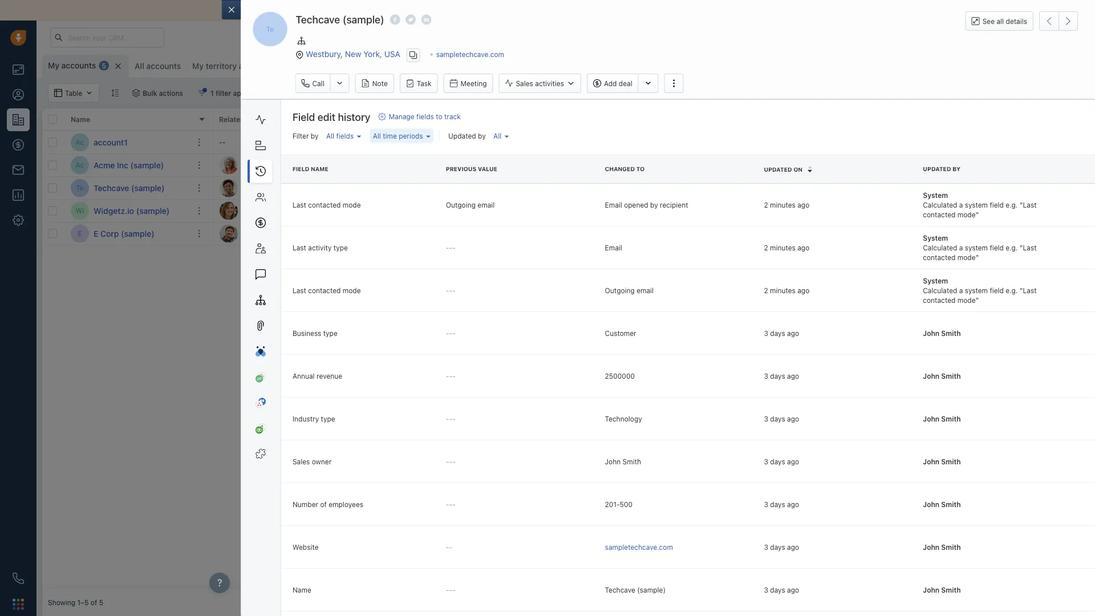 Task type: describe. For each thing, give the bounding box(es) containing it.
3 for 2500000
[[764, 372, 768, 380]]

press space to select this row. row containing acme inc (sample)
[[42, 154, 213, 177]]

2 mode" from the top
[[958, 253, 979, 261]]

filter
[[216, 89, 231, 97]]

2500000
[[605, 372, 635, 380]]

press space to select this row. row containing $ 3,200
[[213, 177, 1090, 200]]

2-
[[478, 5, 486, 15]]

2 for email opened by recipient
[[764, 201, 768, 209]]

sampleacme.com link
[[305, 161, 361, 169]]

2 horizontal spatial accounts
[[239, 61, 274, 71]]

3 more...
[[297, 62, 326, 70]]

1 horizontal spatial outgoing email
[[605, 286, 654, 294]]

last contacted mode for ---
[[292, 286, 361, 294]]

te button
[[252, 11, 288, 47]]

+ for sampletechcave.com
[[647, 184, 651, 192]]

e for e corp (sample)
[[94, 229, 98, 238]]

19266520001
[[733, 183, 778, 191]]

2 horizontal spatial sampletechcave.com
[[605, 543, 673, 551]]

email for email
[[605, 243, 622, 251]]

number
[[292, 500, 318, 508]]

recipient
[[660, 201, 688, 209]]

2 horizontal spatial sampletechcave.com link
[[605, 543, 673, 551]]

click for 19266343001
[[653, 161, 669, 169]]

new
[[345, 49, 362, 59]]

calculated for email
[[923, 286, 958, 294]]

all time periods button
[[370, 129, 433, 143]]

open
[[390, 115, 408, 123]]

system calculated a system field e.g. "last contacted mode" for email
[[923, 276, 1037, 304]]

accounts for all
[[146, 61, 181, 71]]

container_wx8msf4aqz5i3rn1 image for press space to select this row. row containing 5036153947
[[479, 207, 487, 215]]

improve
[[352, 5, 382, 15]]

1 vertical spatial sampletechcave.com link
[[305, 184, 373, 192]]

2 vertical spatial of
[[91, 599, 97, 607]]

all fields link
[[323, 129, 364, 143]]

2 inside press space to select this row. row
[[635, 207, 639, 215]]

te inside te 'button'
[[266, 25, 274, 33]]

3 more... button
[[281, 58, 333, 74]]

1 vertical spatial 5
[[99, 599, 103, 607]]

facebook circled image
[[390, 13, 400, 25]]

2 vertical spatial email
[[637, 286, 654, 294]]

system calculated a system field e.g. "last contacted mode" for opened
[[923, 191, 1037, 218]]

field name
[[292, 166, 328, 172]]

2 a from the top
[[959, 243, 963, 251]]

westbury, new york, usa link
[[306, 49, 401, 59]]

press space to select this row. row containing e corp (sample)
[[42, 223, 213, 245]]

freshworks switcher image
[[13, 599, 24, 610]]

container_wx8msf4aqz5i3rn1 image inside 1 filter applied button
[[198, 89, 206, 97]]

2 minutes ago for opened
[[764, 201, 810, 209]]

on
[[794, 166, 803, 173]]

+ click to add for 19266520001
[[647, 184, 692, 192]]

(sample) inside widgetz.io (sample) link
[[136, 206, 170, 215]]

-- inside dialog
[[446, 543, 452, 551]]

ago for john smith
[[787, 457, 799, 465]]

1 filter applied
[[211, 89, 258, 97]]

type for industry type
[[321, 415, 335, 423]]

field for field name
[[292, 166, 309, 172]]

container_wx8msf4aqz5i3rn1 image for press space to select this row. row containing $ 0
[[479, 138, 487, 146]]

+ click to add for 19266343001
[[647, 161, 692, 169]]

0 vertical spatial updated by
[[448, 132, 486, 140]]

sales for sales owner
[[292, 457, 310, 465]]

ago for email
[[798, 243, 810, 251]]

westbury, new york, usa
[[306, 49, 401, 59]]

email for email opened by recipient
[[605, 201, 622, 209]]

field for email
[[990, 286, 1004, 294]]

+ add task
[[562, 184, 596, 192]]

actions
[[159, 89, 183, 97]]

a for email
[[959, 286, 963, 294]]

"last for email
[[1020, 286, 1037, 294]]

e corp (sample)
[[94, 229, 154, 238]]

mode" for email
[[958, 296, 979, 304]]

e.g. for opened
[[1006, 201, 1018, 209]]

territory
[[206, 61, 237, 71]]

201-
[[605, 500, 620, 508]]

3 days ago for technology
[[764, 415, 799, 423]]

row group containing $ 0
[[213, 131, 1090, 245]]

te inside press space to select this row. row
[[76, 184, 84, 192]]

0 vertical spatial outgoing
[[446, 201, 476, 209]]

+ up field name
[[305, 138, 309, 146]]

task
[[417, 79, 432, 87]]

grid containing $ 0
[[42, 107, 1090, 589]]

manage fields to track link
[[378, 111, 461, 122]]

3 days ago for 201-500
[[764, 500, 799, 508]]

deal
[[619, 79, 633, 87]]

0 horizontal spatial outgoing email
[[446, 201, 495, 209]]

my for my territory accounts
[[192, 61, 204, 71]]

task
[[583, 184, 596, 192]]

meeting
[[461, 79, 487, 87]]

mode" for opened
[[958, 210, 979, 218]]

19266343001 link
[[733, 159, 778, 171]]

website inside grid
[[305, 115, 332, 123]]

acme inc (sample)
[[94, 160, 164, 170]]

2 minutes ago for email
[[764, 286, 810, 294]]

of inside dialog
[[320, 500, 327, 508]]

contacts
[[246, 115, 276, 123]]

call
[[312, 79, 325, 87]]

ago for email opened by recipient
[[798, 201, 810, 209]]

minutes for opened
[[770, 201, 796, 209]]

in
[[627, 207, 633, 215]]

--- for annual revenue
[[446, 372, 456, 380]]

see all details
[[983, 17, 1028, 25]]

3 for customer
[[764, 329, 768, 337]]

2 horizontal spatial of
[[523, 5, 531, 15]]

click for 19266520001
[[653, 184, 669, 192]]

annual
[[292, 372, 315, 380]]

showing 1–5 of 5
[[48, 599, 103, 607]]

(sample) inside techcave (sample) link
[[131, 183, 165, 193]]

(sample) inside acme inc (sample) link
[[130, 160, 164, 170]]

business type
[[292, 329, 337, 337]]

2 "last from the top
[[1020, 243, 1037, 251]]

techcave inside row group
[[94, 183, 129, 193]]

201-500
[[605, 500, 633, 508]]

revenue
[[316, 372, 342, 380]]

press space to select this row. row containing 19266343001
[[213, 154, 1090, 177]]

field edit history
[[292, 111, 370, 123]]

2 e.g. from the top
[[1006, 243, 1018, 251]]

inc
[[117, 160, 128, 170]]

value
[[478, 166, 497, 172]]

2 j image from the top
[[220, 225, 238, 243]]

ago for 2500000
[[787, 372, 799, 380]]

connect
[[258, 5, 290, 15]]

acme
[[94, 160, 115, 170]]

sales for sales activities
[[516, 79, 534, 87]]

click for 5036153947
[[653, 207, 669, 215]]

1 j image from the top
[[220, 202, 238, 220]]

ago for techcave (sample)
[[787, 586, 799, 594]]

2 horizontal spatial techcave
[[605, 586, 635, 594]]

mailbox
[[310, 5, 340, 15]]

0 horizontal spatial updated
[[448, 132, 476, 140]]

add deal
[[604, 79, 633, 87]]

sampletechcave.com inside row group
[[305, 184, 373, 192]]

track
[[444, 113, 461, 121]]

6 3 days ago from the top
[[764, 543, 799, 551]]

phone element
[[7, 567, 30, 590]]

1 horizontal spatial updated by
[[923, 166, 961, 172]]

l image
[[220, 156, 238, 174]]

open deals amount
[[390, 115, 455, 123]]

sales owner
[[292, 457, 331, 465]]

techcave (sample) inside row group
[[94, 183, 165, 193]]

task button
[[400, 74, 438, 93]]

$ 3,200
[[390, 182, 423, 193]]

add for 19266520001
[[680, 184, 692, 192]]

widgetz.io (sample) link
[[94, 205, 170, 217]]

calculated for opened
[[923, 201, 958, 209]]

$ for $ 0
[[390, 137, 396, 148]]

3 days ago for customer
[[764, 329, 799, 337]]

last activity type
[[292, 243, 348, 251]]

due in 2 days
[[613, 207, 656, 215]]

sampleacme.com
[[305, 161, 361, 169]]

a for opened
[[959, 201, 963, 209]]

add for 19266343001
[[680, 161, 692, 169]]

container_wx8msf4aqz5i3rn1 image for press space to select this row. row containing $ 3,200
[[479, 184, 487, 192]]

5 inside my accounts 5
[[102, 62, 106, 70]]

$ 0
[[390, 137, 404, 148]]

ago for customer
[[787, 329, 799, 337]]

updated on
[[764, 166, 803, 173]]

2 minutes from the top
[[770, 243, 796, 251]]

connect your mailbox to improve deliverability and enable 2-way sync of email conversations.
[[258, 5, 610, 15]]

1
[[211, 89, 214, 97]]

dialog containing techcave (sample)
[[222, 0, 1096, 616]]

add inside press space to select this row. row
[[568, 184, 581, 192]]

2 system from the top
[[923, 234, 948, 242]]

see
[[983, 17, 995, 25]]

business
[[292, 329, 321, 337]]

all fields
[[326, 132, 354, 140]]

conversations.
[[555, 5, 610, 15]]

annual revenue
[[292, 372, 342, 380]]

opened
[[624, 201, 648, 209]]

widgetz.io (sample)
[[94, 206, 170, 215]]

1 horizontal spatial email
[[533, 5, 553, 15]]

edit
[[317, 111, 335, 123]]

corp
[[100, 229, 119, 238]]

westbury,
[[306, 49, 343, 59]]

and
[[434, 5, 448, 15]]

$ for $ 3,200
[[390, 182, 396, 193]]

1 horizontal spatial sampletechcave.com link
[[436, 51, 504, 58]]

bulk
[[143, 89, 157, 97]]

3 for 201-500
[[764, 500, 768, 508]]

call link
[[295, 74, 330, 93]]

ago for outgoing email
[[798, 286, 810, 294]]

more...
[[303, 62, 326, 70]]

name row
[[42, 108, 213, 131]]

fields for manage
[[416, 113, 434, 121]]

0 vertical spatial sampletechcave.com
[[436, 51, 504, 58]]

meeting button
[[444, 74, 493, 93]]

wi
[[76, 207, 84, 215]]



Task type: locate. For each thing, give the bounding box(es) containing it.
3 minutes from the top
[[770, 286, 796, 294]]

0 vertical spatial last
[[292, 201, 306, 209]]

1 horizontal spatial updated
[[764, 166, 792, 173]]

all link
[[491, 129, 512, 143]]

ago for 201-500
[[787, 500, 799, 508]]

last for outgoing
[[292, 286, 306, 294]]

activities
[[535, 79, 564, 87]]

+ for widgetz.io
[[647, 207, 651, 215]]

1–5
[[77, 599, 89, 607]]

2 mode from the top
[[343, 286, 361, 294]]

1 vertical spatial "last
[[1020, 243, 1037, 251]]

--- for industry type
[[446, 415, 456, 423]]

acme inc (sample) link
[[94, 160, 164, 171]]

1 field from the top
[[292, 111, 315, 123]]

1 a from the top
[[959, 201, 963, 209]]

--- for last contacted mode
[[446, 286, 456, 294]]

press space to select this row. row containing widgetz.io (sample)
[[42, 200, 213, 223]]

all time periods
[[373, 132, 423, 140]]

contacted for email opened by recipient
[[923, 210, 956, 218]]

fields for all
[[336, 132, 354, 140]]

2 3 days ago from the top
[[764, 372, 799, 380]]

0 vertical spatial calculated
[[923, 201, 958, 209]]

owner
[[312, 457, 331, 465]]

3
[[297, 62, 301, 70], [764, 329, 768, 337], [764, 372, 768, 380], [764, 415, 768, 423], [764, 457, 768, 465], [764, 500, 768, 508], [764, 543, 768, 551], [764, 586, 768, 594]]

press space to select this row. row containing 5036153947
[[213, 200, 1090, 223]]

1 vertical spatial calculated
[[923, 243, 958, 251]]

field left name
[[292, 166, 309, 172]]

0 vertical spatial field
[[292, 111, 315, 123]]

3 for john smith
[[764, 457, 768, 465]]

type right industry
[[321, 415, 335, 423]]

activity
[[308, 243, 332, 251]]

all up bulk
[[135, 61, 144, 71]]

container_wx8msf4aqz5i3rn1 image right previous
[[479, 161, 487, 169]]

press space to select this row. row
[[42, 131, 213, 154], [213, 131, 1090, 154], [42, 154, 213, 177], [213, 154, 1090, 177], [42, 177, 213, 200], [213, 177, 1090, 200], [42, 200, 213, 223], [213, 200, 1090, 223], [42, 223, 213, 245], [213, 223, 1090, 245]]

(sample) inside e corp (sample) "link"
[[121, 229, 154, 238]]

te up the 'wi' at the top left of the page
[[76, 184, 84, 192]]

2 field from the top
[[990, 243, 1004, 251]]

5 right 1–5
[[99, 599, 103, 607]]

filter by
[[292, 132, 318, 140]]

1 horizontal spatial outgoing
[[605, 286, 635, 294]]

0 horizontal spatial --
[[219, 138, 226, 146]]

last down field name
[[292, 201, 306, 209]]

2 email from the top
[[605, 243, 622, 251]]

1 horizontal spatial of
[[320, 500, 327, 508]]

row group containing account1
[[42, 131, 213, 245]]

1 field from the top
[[990, 201, 1004, 209]]

3 for techcave (sample)
[[764, 586, 768, 594]]

2 vertical spatial techcave (sample)
[[605, 586, 666, 594]]

0 vertical spatial e.g.
[[1006, 201, 1018, 209]]

0 vertical spatial j image
[[220, 202, 238, 220]]

3 days ago for 2500000
[[764, 372, 799, 380]]

3 system from the top
[[923, 276, 948, 284]]

0 vertical spatial last contacted mode
[[292, 201, 361, 209]]

0 vertical spatial system
[[965, 201, 988, 209]]

all for all
[[493, 132, 501, 140]]

0 horizontal spatial sampletechcave.com link
[[305, 184, 373, 192]]

sampletechcave.com down 500
[[605, 543, 673, 551]]

1 horizontal spatial techcave
[[296, 13, 340, 25]]

what's new image
[[1013, 34, 1021, 42]]

2 system from the top
[[965, 243, 988, 251]]

5 --- from the top
[[446, 415, 456, 423]]

last
[[292, 201, 306, 209], [292, 243, 306, 251], [292, 286, 306, 294]]

--- for name
[[446, 586, 456, 594]]

my for my accounts 5
[[48, 61, 59, 70]]

+ up email opened by recipient
[[647, 184, 651, 192]]

1 vertical spatial outgoing
[[605, 286, 635, 294]]

j image
[[220, 202, 238, 220], [220, 225, 238, 243]]

name
[[311, 166, 328, 172]]

e inside "link"
[[94, 229, 98, 238]]

(sample)
[[343, 13, 384, 25], [130, 160, 164, 170], [131, 183, 165, 193], [136, 206, 170, 215], [121, 229, 154, 238], [637, 586, 666, 594]]

0 vertical spatial techcave (sample)
[[296, 13, 384, 25]]

accounts up applied
[[239, 61, 274, 71]]

days for techcave (sample)
[[770, 586, 785, 594]]

+ left task
[[562, 184, 566, 192]]

last contacted mode down last activity type
[[292, 286, 361, 294]]

2 vertical spatial a
[[959, 286, 963, 294]]

of right sync
[[523, 5, 531, 15]]

2 minutes ago
[[764, 201, 810, 209], [764, 243, 810, 251], [764, 286, 810, 294]]

system for email
[[923, 276, 948, 284]]

outgoing up customer
[[605, 286, 635, 294]]

0 horizontal spatial of
[[91, 599, 97, 607]]

--- for last activity type
[[446, 243, 456, 251]]

0 vertical spatial minutes
[[770, 201, 796, 209]]

--- for number of employees
[[446, 500, 456, 508]]

container_wx8msf4aqz5i3rn1 image inside bulk actions button
[[132, 89, 140, 97]]

2 vertical spatial calculated
[[923, 286, 958, 294]]

ac for acme inc (sample)
[[76, 161, 84, 169]]

last contacted mode down name
[[292, 201, 361, 209]]

all for all accounts
[[135, 61, 144, 71]]

1 3 days ago from the top
[[764, 329, 799, 337]]

e for e
[[78, 230, 82, 238]]

2 ac from the top
[[76, 161, 84, 169]]

sales left 'owner' on the left bottom of the page
[[292, 457, 310, 465]]

1 system from the top
[[965, 201, 988, 209]]

note button
[[355, 74, 394, 93]]

contacted for outgoing email
[[923, 296, 956, 304]]

5036153947
[[733, 206, 774, 214]]

1 vertical spatial sampletechcave.com
[[305, 184, 373, 192]]

0 vertical spatial container_wx8msf4aqz5i3rn1 image
[[198, 89, 206, 97]]

3 calculated from the top
[[923, 286, 958, 294]]

container_wx8msf4aqz5i3rn1 image
[[132, 89, 140, 97], [479, 138, 487, 146], [479, 184, 487, 192], [479, 207, 487, 215]]

mode for ---
[[343, 286, 361, 294]]

press space to select this row. row containing account1
[[42, 131, 213, 154]]

linkedin circled image
[[421, 13, 432, 25]]

last up business
[[292, 286, 306, 294]]

phone image
[[13, 573, 24, 584]]

te
[[266, 25, 274, 33], [76, 184, 84, 192]]

my
[[48, 61, 59, 70], [192, 61, 204, 71]]

of right number
[[320, 500, 327, 508]]

click up 'recipient'
[[653, 184, 669, 192]]

0 horizontal spatial sales
[[292, 457, 310, 465]]

0 horizontal spatial email
[[478, 201, 495, 209]]

minutes
[[770, 201, 796, 209], [770, 243, 796, 251], [770, 286, 796, 294]]

0 vertical spatial add
[[604, 79, 617, 87]]

accounts for my
[[61, 61, 96, 70]]

7 --- from the top
[[446, 500, 456, 508]]

last left activity
[[292, 243, 306, 251]]

3 inside button
[[297, 62, 301, 70]]

e
[[94, 229, 98, 238], [78, 230, 82, 238]]

all for all time periods
[[373, 132, 381, 140]]

0 vertical spatial system calculated a system field e.g. "last contacted mode"
[[923, 191, 1037, 218]]

2 vertical spatial minutes
[[770, 286, 796, 294]]

changed to
[[605, 166, 645, 172]]

last contacted mode for outgoing email
[[292, 201, 361, 209]]

sampletechcave.com link up meeting button
[[436, 51, 504, 58]]

$ left 3,200 at top
[[390, 182, 396, 193]]

3 system calculated a system field e.g. "last contacted mode" from the top
[[923, 276, 1037, 304]]

contacted for email
[[923, 253, 956, 261]]

1 vertical spatial te
[[76, 184, 84, 192]]

0 vertical spatial te
[[266, 25, 274, 33]]

0 vertical spatial mode
[[343, 201, 361, 209]]

send email image
[[983, 33, 991, 42]]

19266343001
[[733, 160, 778, 168]]

1 horizontal spatial te
[[266, 25, 274, 33]]

cell
[[556, 131, 641, 154], [641, 131, 727, 154], [727, 131, 813, 154], [813, 131, 1090, 154], [813, 154, 1090, 176], [813, 177, 1090, 199], [813, 200, 1090, 222], [813, 223, 1090, 245]]

3 days ago for techcave (sample)
[[764, 586, 799, 594]]

my accounts link
[[48, 60, 96, 71]]

-- inside row group
[[219, 138, 226, 146]]

dialog
[[222, 0, 1096, 616]]

1 vertical spatial ac
[[76, 161, 84, 169]]

by
[[478, 132, 486, 140], [311, 132, 318, 140], [953, 166, 961, 172], [650, 201, 658, 209]]

all for all fields
[[326, 132, 334, 140]]

press space to select this row. row containing $ 0
[[213, 131, 1090, 154]]

1 horizontal spatial techcave (sample)
[[296, 13, 384, 25]]

ac left account1 link
[[76, 138, 84, 146]]

3 last from the top
[[292, 286, 306, 294]]

note
[[372, 79, 388, 87]]

e.g.
[[1006, 201, 1018, 209], [1006, 243, 1018, 251], [1006, 286, 1018, 294]]

2 for email
[[764, 243, 768, 251]]

0 vertical spatial a
[[959, 201, 963, 209]]

widgetz.io
[[94, 206, 134, 215]]

outgoing down previous
[[446, 201, 476, 209]]

1 email from the top
[[605, 201, 622, 209]]

2 row group from the left
[[213, 131, 1090, 245]]

accounts up the bulk actions
[[146, 61, 181, 71]]

grid
[[42, 107, 1090, 589]]

website up filter by
[[305, 115, 332, 123]]

all inside button
[[373, 132, 381, 140]]

mode for outgoing email
[[343, 201, 361, 209]]

e down the 'wi' at the top left of the page
[[78, 230, 82, 238]]

1 row group from the left
[[42, 131, 213, 245]]

2 horizontal spatial updated
[[923, 166, 951, 172]]

add left 'deal'
[[604, 79, 617, 87]]

click right 'filter'
[[311, 138, 327, 146]]

2 $ from the top
[[390, 182, 396, 193]]

2 system calculated a system field e.g. "last contacted mode" from the top
[[923, 234, 1037, 261]]

connect your mailbox link
[[258, 5, 342, 15]]

system calculated a system field e.g. "last contacted mode"
[[923, 191, 1037, 218], [923, 234, 1037, 261], [923, 276, 1037, 304]]

days inside row group
[[641, 207, 656, 215]]

type right business
[[323, 329, 337, 337]]

$
[[390, 137, 396, 148], [390, 182, 396, 193]]

outgoing email
[[446, 201, 495, 209], [605, 286, 654, 294]]

all left time in the top left of the page
[[373, 132, 381, 140]]

last contacted mode
[[292, 201, 361, 209], [292, 286, 361, 294]]

account1
[[94, 138, 128, 147]]

calculated
[[923, 201, 958, 209], [923, 243, 958, 251], [923, 286, 958, 294]]

previous value
[[446, 166, 497, 172]]

0 vertical spatial field
[[990, 201, 1004, 209]]

s image
[[220, 179, 238, 197]]

"last for opened
[[1020, 201, 1037, 209]]

1 vertical spatial system
[[965, 243, 988, 251]]

3,200
[[398, 182, 423, 193]]

1 vertical spatial email
[[478, 201, 495, 209]]

field for field edit history
[[292, 111, 315, 123]]

name inside row
[[71, 115, 90, 123]]

1 mode from the top
[[343, 201, 361, 209]]

0 horizontal spatial accounts
[[61, 61, 96, 70]]

0 horizontal spatial container_wx8msf4aqz5i3rn1 image
[[198, 89, 206, 97]]

1 system from the top
[[923, 191, 948, 199]]

all
[[135, 61, 144, 71], [493, 132, 501, 140], [326, 132, 334, 140], [373, 132, 381, 140]]

1 "last from the top
[[1020, 201, 1037, 209]]

type
[[333, 243, 348, 251], [323, 329, 337, 337], [321, 415, 335, 423]]

add
[[604, 79, 617, 87], [568, 184, 581, 192]]

1 calculated from the top
[[923, 201, 958, 209]]

sales activities
[[516, 79, 564, 87]]

website inside dialog
[[292, 543, 318, 551]]

e.g. for email
[[1006, 286, 1018, 294]]

3 system from the top
[[965, 286, 988, 294]]

0 horizontal spatial add
[[568, 184, 581, 192]]

1 filter applied button
[[191, 83, 265, 103]]

1 last from the top
[[292, 201, 306, 209]]

of right 1–5
[[91, 599, 97, 607]]

3 field from the top
[[990, 286, 1004, 294]]

+ for sampleacme.com
[[647, 161, 651, 169]]

1 horizontal spatial accounts
[[146, 61, 181, 71]]

deals
[[410, 115, 428, 123]]

outgoing email down previous value
[[446, 201, 495, 209]]

row group
[[42, 131, 213, 245], [213, 131, 1090, 245]]

sampletechcave.com down sampleacme.com
[[305, 184, 373, 192]]

outgoing email up customer
[[605, 286, 654, 294]]

e corp (sample) link
[[94, 228, 154, 239]]

system for opened
[[965, 201, 988, 209]]

---
[[446, 243, 456, 251], [446, 286, 456, 294], [446, 329, 456, 337], [446, 372, 456, 380], [446, 415, 456, 423], [446, 457, 456, 465], [446, 500, 456, 508], [446, 586, 456, 594]]

0 vertical spatial 2 minutes ago
[[764, 201, 810, 209]]

0 vertical spatial email
[[533, 5, 553, 15]]

ac
[[76, 138, 84, 146], [76, 161, 84, 169]]

last for email
[[292, 201, 306, 209]]

all down field edit history
[[326, 132, 334, 140]]

+ click to add for 5036153947
[[647, 207, 692, 215]]

1 vertical spatial j image
[[220, 225, 238, 243]]

0 vertical spatial website
[[305, 115, 332, 123]]

1 vertical spatial techcave
[[94, 183, 129, 193]]

1 vertical spatial of
[[320, 500, 327, 508]]

1 horizontal spatial add
[[604, 79, 617, 87]]

twitter circled image
[[406, 13, 416, 25]]

1 vertical spatial type
[[323, 329, 337, 337]]

1 vertical spatial name
[[292, 586, 311, 594]]

updated by
[[448, 132, 486, 140], [923, 166, 961, 172]]

changed
[[605, 166, 635, 172]]

1 vertical spatial field
[[990, 243, 1004, 251]]

email opened by recipient
[[605, 201, 688, 209]]

1 vertical spatial --
[[446, 543, 452, 551]]

type for business type
[[323, 329, 337, 337]]

time
[[383, 132, 397, 140]]

email down due
[[605, 243, 622, 251]]

3 "last from the top
[[1020, 286, 1037, 294]]

accounts down search your crm... "text field"
[[61, 61, 96, 70]]

1 ac from the top
[[76, 138, 84, 146]]

1 vertical spatial container_wx8msf4aqz5i3rn1 image
[[479, 161, 487, 169]]

1 e.g. from the top
[[1006, 201, 1018, 209]]

0 vertical spatial email
[[605, 201, 622, 209]]

1 vertical spatial add
[[568, 184, 581, 192]]

techcave (sample) link
[[94, 182, 165, 194]]

customer
[[605, 329, 636, 337]]

1 system calculated a system field e.g. "last contacted mode" from the top
[[923, 191, 1037, 218]]

2 last from the top
[[292, 243, 306, 251]]

Search your CRM... text field
[[50, 28, 164, 47]]

3 mode" from the top
[[958, 296, 979, 304]]

8 --- from the top
[[446, 586, 456, 594]]

5 3 days ago from the top
[[764, 500, 799, 508]]

showing
[[48, 599, 75, 607]]

enable
[[450, 5, 476, 15]]

days for 2500000
[[770, 372, 785, 380]]

--- for sales owner
[[446, 457, 456, 465]]

2 horizontal spatial email
[[637, 286, 654, 294]]

3 --- from the top
[[446, 329, 456, 337]]

+ right changed to
[[647, 161, 651, 169]]

website down number
[[292, 543, 318, 551]]

click right changed to
[[653, 161, 669, 169]]

+ right in
[[647, 207, 651, 215]]

0 horizontal spatial outgoing
[[446, 201, 476, 209]]

1 horizontal spatial my
[[192, 61, 204, 71]]

1 vertical spatial sales
[[292, 457, 310, 465]]

1 vertical spatial email
[[605, 243, 622, 251]]

my accounts 5
[[48, 61, 106, 70]]

minutes for email
[[770, 286, 796, 294]]

container_wx8msf4aqz5i3rn1 image
[[198, 89, 206, 97], [479, 161, 487, 169]]

2 2 minutes ago from the top
[[764, 243, 810, 251]]

sales activities button
[[499, 74, 587, 93], [499, 74, 581, 93]]

sales left activities
[[516, 79, 534, 87]]

days for technology
[[770, 415, 785, 423]]

field up filter by
[[292, 111, 315, 123]]

e left the 'corp'
[[94, 229, 98, 238]]

all
[[997, 17, 1004, 25]]

add for 5036153947
[[680, 207, 692, 215]]

type right activity
[[333, 243, 348, 251]]

1 minutes from the top
[[770, 201, 796, 209]]

1 2 minutes ago from the top
[[764, 201, 810, 209]]

1 horizontal spatial fields
[[416, 113, 434, 121]]

0 vertical spatial type
[[333, 243, 348, 251]]

2 --- from the top
[[446, 286, 456, 294]]

1 $ from the top
[[390, 137, 396, 148]]

1 last contacted mode from the top
[[292, 201, 361, 209]]

0 vertical spatial $
[[390, 137, 396, 148]]

0 horizontal spatial te
[[76, 184, 84, 192]]

ago for technology
[[787, 415, 799, 423]]

4 3 days ago from the top
[[764, 457, 799, 465]]

4 --- from the top
[[446, 372, 456, 380]]

ac left acme
[[76, 161, 84, 169]]

7 3 days ago from the top
[[764, 586, 799, 594]]

press space to select this row. row containing techcave (sample)
[[42, 177, 213, 200]]

5 down search your crm... "text field"
[[102, 62, 106, 70]]

click
[[311, 138, 327, 146], [653, 161, 669, 169], [653, 184, 669, 192], [653, 207, 669, 215]]

system for opened
[[923, 191, 948, 199]]

3 2 minutes ago from the top
[[764, 286, 810, 294]]

1 vertical spatial mode
[[343, 286, 361, 294]]

days for john smith
[[770, 457, 785, 465]]

close image
[[1079, 7, 1084, 13]]

techcave (sample)
[[296, 13, 384, 25], [94, 183, 165, 193], [605, 586, 666, 594]]

mode right the widgetz.io
[[343, 201, 361, 209]]

previous
[[446, 166, 476, 172]]

add inside button
[[604, 79, 617, 87]]

field for opened
[[990, 201, 1004, 209]]

1 vertical spatial 2 minutes ago
[[764, 243, 810, 251]]

0 vertical spatial sampletechcave.com link
[[436, 51, 504, 58]]

3 a from the top
[[959, 286, 963, 294]]

sampletechcave.com
[[436, 51, 504, 58], [305, 184, 373, 192], [605, 543, 673, 551]]

0
[[398, 137, 404, 148]]

sampletechcave.com link down 500
[[605, 543, 673, 551]]

6 --- from the top
[[446, 457, 456, 465]]

add left task
[[568, 184, 581, 192]]

2 last contacted mode from the top
[[292, 286, 361, 294]]

2 calculated from the top
[[923, 243, 958, 251]]

2 horizontal spatial techcave (sample)
[[605, 586, 666, 594]]

1 mode" from the top
[[958, 210, 979, 218]]

2 vertical spatial last
[[292, 286, 306, 294]]

--- for business type
[[446, 329, 456, 337]]

related contacts
[[219, 115, 276, 123]]

call button
[[295, 74, 330, 93]]

container_wx8msf4aqz5i3rn1 image left 1
[[198, 89, 206, 97]]

days
[[641, 207, 656, 215], [770, 329, 785, 337], [770, 372, 785, 380], [770, 415, 785, 423], [770, 457, 785, 465], [770, 500, 785, 508], [770, 543, 785, 551], [770, 586, 785, 594]]

name inside dialog
[[292, 586, 311, 594]]

1 --- from the top
[[446, 243, 456, 251]]

sampletechcave.com link down sampleacme.com
[[305, 184, 373, 192]]

see all details button
[[966, 11, 1034, 31]]

0 horizontal spatial techcave (sample)
[[94, 183, 165, 193]]

ac for account1
[[76, 138, 84, 146]]

3 e.g. from the top
[[1006, 286, 1018, 294]]

2 vertical spatial system
[[965, 286, 988, 294]]

0 vertical spatial sales
[[516, 79, 534, 87]]

0 vertical spatial 5
[[102, 62, 106, 70]]

2 field from the top
[[292, 166, 309, 172]]

related
[[219, 115, 245, 123]]

1 vertical spatial system
[[923, 234, 948, 242]]

0 vertical spatial name
[[71, 115, 90, 123]]

click right the opened
[[653, 207, 669, 215]]

bulk actions
[[143, 89, 183, 97]]

0 horizontal spatial techcave
[[94, 183, 129, 193]]

2 vertical spatial techcave
[[605, 586, 635, 594]]

sampletechcave.com up meeting button
[[436, 51, 504, 58]]

1 horizontal spatial container_wx8msf4aqz5i3rn1 image
[[479, 161, 487, 169]]

1 horizontal spatial sampletechcave.com
[[436, 51, 504, 58]]

my territory accounts
[[192, 61, 274, 71]]

2 vertical spatial system calculated a system field e.g. "last contacted mode"
[[923, 276, 1037, 304]]

employees
[[329, 500, 363, 508]]

2 for outgoing email
[[764, 286, 768, 294]]

$ left 0
[[390, 137, 396, 148]]

fields
[[416, 113, 434, 121], [336, 132, 354, 140]]

3 for technology
[[764, 415, 768, 423]]

0 vertical spatial mode"
[[958, 210, 979, 218]]

mode down last activity type
[[343, 286, 361, 294]]

1 vertical spatial techcave (sample)
[[94, 183, 165, 193]]

te down connect
[[266, 25, 274, 33]]

3 3 days ago from the top
[[764, 415, 799, 423]]

2 vertical spatial type
[[321, 415, 335, 423]]

1 vertical spatial website
[[292, 543, 318, 551]]

name
[[71, 115, 90, 123], [292, 586, 311, 594]]

days for 201-500
[[770, 500, 785, 508]]

3 days ago for john smith
[[764, 457, 799, 465]]

email left in
[[605, 201, 622, 209]]

1 vertical spatial a
[[959, 243, 963, 251]]

0 vertical spatial techcave
[[296, 13, 340, 25]]

industry type
[[292, 415, 335, 423]]

1 vertical spatial field
[[292, 166, 309, 172]]

1 vertical spatial last
[[292, 243, 306, 251]]

all up value at left top
[[493, 132, 501, 140]]



Task type: vqa. For each thing, say whether or not it's contained in the screenshot.


